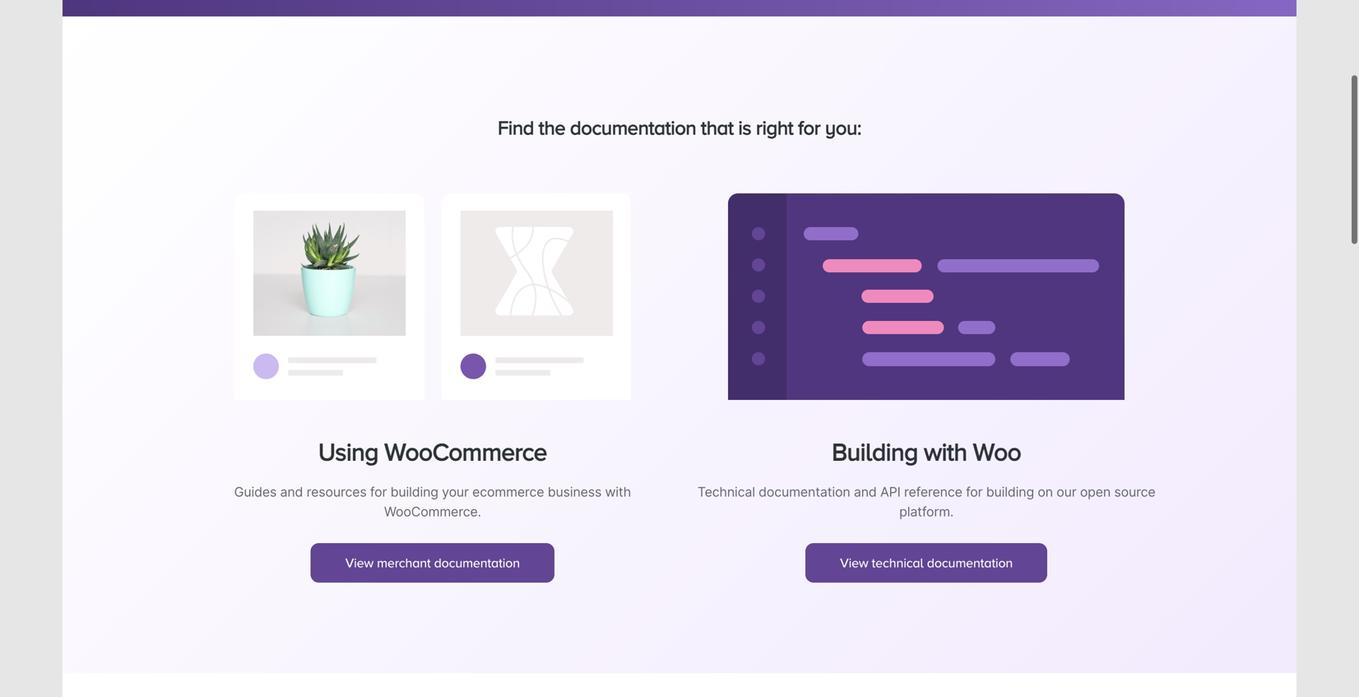 Task type: vqa. For each thing, say whether or not it's contained in the screenshot.
'same.' at the left of the page
no



Task type: locate. For each thing, give the bounding box(es) containing it.
documentation
[[570, 116, 697, 139], [759, 484, 851, 500], [434, 555, 520, 570], [928, 555, 1013, 570]]

1 and from the left
[[280, 484, 303, 500]]

0 horizontal spatial with
[[605, 484, 631, 500]]

for right reference
[[966, 484, 983, 500]]

1 horizontal spatial for
[[799, 116, 821, 139]]

is
[[739, 116, 752, 139]]

for left you:
[[799, 116, 821, 139]]

view merchant documentation
[[346, 555, 520, 570]]

2 building from the left
[[987, 484, 1035, 500]]

and inside "guides and resources for building your ecommerce business with woocommerce."
[[280, 484, 303, 500]]

1 building from the left
[[391, 484, 439, 500]]

documentation down "platform."
[[928, 555, 1013, 570]]

documentation inside view technical documentation link
[[928, 555, 1013, 570]]

view left merchant
[[346, 555, 374, 570]]

for inside "guides and resources for building your ecommerce business with woocommerce."
[[370, 484, 387, 500]]

2 and from the left
[[854, 484, 877, 500]]

view
[[346, 555, 374, 570], [841, 555, 869, 570]]

view for using
[[346, 555, 374, 570]]

for right resources
[[370, 484, 387, 500]]

woocommerce.
[[384, 504, 481, 520]]

0 horizontal spatial for
[[370, 484, 387, 500]]

using woocommerce
[[318, 438, 547, 465]]

on
[[1038, 484, 1054, 500]]

business
[[548, 484, 602, 500]]

1 horizontal spatial and
[[854, 484, 877, 500]]

0 horizontal spatial view
[[346, 555, 374, 570]]

right
[[756, 116, 794, 139]]

with up reference
[[924, 438, 968, 465]]

documentation for find the documentation that is right for you:
[[570, 116, 697, 139]]

1 horizontal spatial building
[[987, 484, 1035, 500]]

and
[[280, 484, 303, 500], [854, 484, 877, 500]]

1 view from the left
[[346, 555, 374, 570]]

0 vertical spatial with
[[924, 438, 968, 465]]

0 horizontal spatial building
[[391, 484, 439, 500]]

resources
[[307, 484, 367, 500]]

illustration of two product cards, with a plan and an abstract shape image
[[234, 193, 631, 400]]

find
[[498, 116, 534, 139]]

open
[[1081, 484, 1111, 500]]

that
[[701, 116, 734, 139]]

documentation right technical
[[759, 484, 851, 500]]

2 view from the left
[[841, 555, 869, 570]]

1 vertical spatial with
[[605, 484, 631, 500]]

building
[[391, 484, 439, 500], [987, 484, 1035, 500]]

documentation inside view merchant documentation "link"
[[434, 555, 520, 570]]

2 horizontal spatial for
[[966, 484, 983, 500]]

building up woocommerce.
[[391, 484, 439, 500]]

view inside "link"
[[346, 555, 374, 570]]

0 horizontal spatial and
[[280, 484, 303, 500]]

merchant
[[377, 555, 431, 570]]

and right guides
[[280, 484, 303, 500]]

documentation right the the on the left of the page
[[570, 116, 697, 139]]

with right business
[[605, 484, 631, 500]]

with
[[924, 438, 968, 465], [605, 484, 631, 500]]

for inside technical documentation and api reference for building on our open source platform.
[[966, 484, 983, 500]]

the
[[539, 116, 566, 139]]

for
[[799, 116, 821, 139], [370, 484, 387, 500], [966, 484, 983, 500]]

ecommerce
[[473, 484, 544, 500]]

documentation for view technical documentation
[[928, 555, 1013, 570]]

documentation down woocommerce.
[[434, 555, 520, 570]]

woocommerce
[[385, 438, 547, 465]]

with inside "guides and resources for building your ecommerce business with woocommerce."
[[605, 484, 631, 500]]

view left 'technical'
[[841, 555, 869, 570]]

and left api
[[854, 484, 877, 500]]

building left the on
[[987, 484, 1035, 500]]

1 horizontal spatial view
[[841, 555, 869, 570]]

building
[[832, 438, 919, 465]]

technical documentation and api reference for building on our open source platform.
[[698, 484, 1156, 520]]



Task type: describe. For each thing, give the bounding box(es) containing it.
view for building
[[841, 555, 869, 570]]

illustration of lines of development code image
[[729, 193, 1125, 400]]

using
[[318, 438, 379, 465]]

technical
[[698, 484, 756, 500]]

your
[[442, 484, 469, 500]]

platform.
[[900, 504, 954, 520]]

and inside technical documentation and api reference for building on our open source platform.
[[854, 484, 877, 500]]

guides and resources for building your ecommerce business with woocommerce.
[[234, 484, 631, 520]]

woo
[[974, 438, 1022, 465]]

building inside "guides and resources for building your ecommerce business with woocommerce."
[[391, 484, 439, 500]]

documentation for view merchant documentation
[[434, 555, 520, 570]]

our
[[1057, 484, 1077, 500]]

reference
[[905, 484, 963, 500]]

1 horizontal spatial with
[[924, 438, 968, 465]]

building with woo
[[832, 438, 1022, 465]]

you:
[[826, 116, 862, 139]]

view merchant documentation link
[[311, 543, 555, 583]]

view technical documentation link
[[806, 543, 1048, 583]]

documentation inside technical documentation and api reference for building on our open source platform.
[[759, 484, 851, 500]]

guides
[[234, 484, 277, 500]]

view technical documentation
[[841, 555, 1013, 570]]

source
[[1115, 484, 1156, 500]]

building inside technical documentation and api reference for building on our open source platform.
[[987, 484, 1035, 500]]

find the documentation that is right for you:
[[498, 116, 862, 139]]

api
[[881, 484, 901, 500]]

technical
[[872, 555, 924, 570]]



